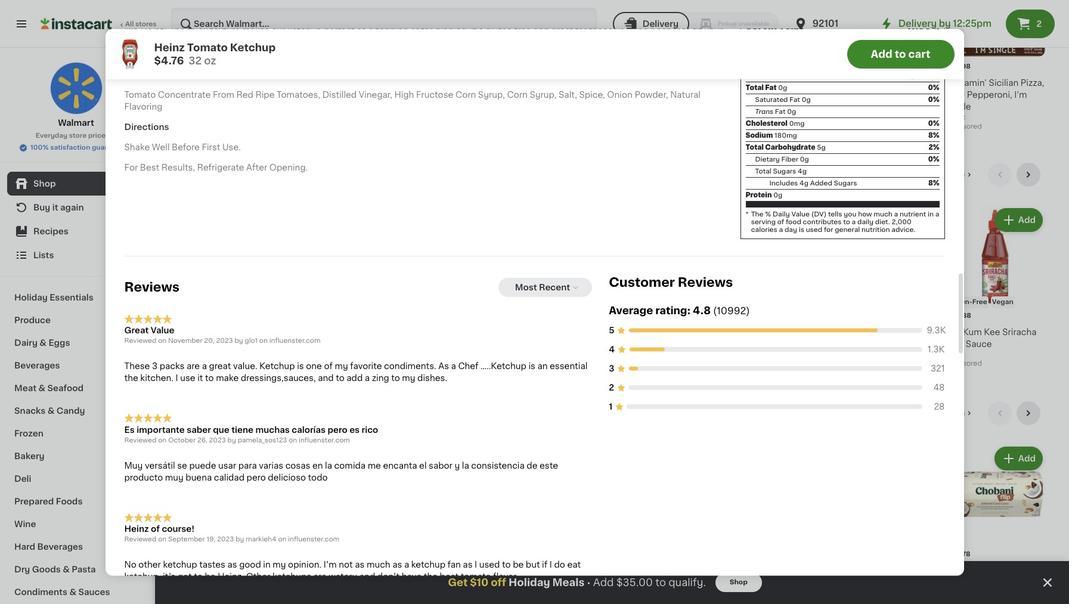 Task type: locate. For each thing, give the bounding box(es) containing it.
on left november
[[158, 338, 167, 345]]

frozen inside marie callender's chicken pot pie, frozen meal
[[797, 91, 825, 99]]

chobani inside 1 chobani yogurt, greek, key lime crumble
[[179, 567, 214, 575]]

1 vertical spatial item carousel region
[[179, 402, 1046, 604]]

my
[[335, 363, 348, 371], [402, 375, 416, 383], [273, 561, 286, 570]]

on left bottom
[[398, 579, 409, 587]]

4 chobani from the left
[[727, 567, 762, 575]]

eggs
[[49, 339, 70, 347]]

oz inside screamin' sicilian pizza, holy pepperoni, i'm single 9.2 oz
[[958, 114, 966, 121]]

2 vertical spatial 2023
[[217, 537, 234, 543]]

varias
[[259, 462, 283, 470]]

1 horizontal spatial (11k)
[[661, 354, 677, 360]]

contributes
[[803, 219, 842, 226]]

fat right the $35.00
[[676, 579, 689, 587]]

original
[[867, 567, 899, 575]]

heinz inside the heinz of course! reviewed on september 19, 2023 by markieh4 on influenster.com
[[124, 526, 149, 534]]

2 marie from the left
[[727, 79, 750, 87]]

1 all from the top
[[931, 171, 941, 179]]

tomato up 32
[[187, 42, 228, 52]]

many
[[191, 138, 210, 145], [300, 363, 319, 370], [410, 363, 429, 370], [520, 363, 539, 370]]

great
[[124, 327, 149, 335], [289, 328, 312, 336], [727, 328, 750, 336], [289, 567, 312, 575]]

1 gluten- from the left
[[509, 299, 535, 305]]

me
[[368, 462, 381, 470]]

gluten- for gluten-free vegan
[[947, 299, 973, 305]]

1 horizontal spatial pero
[[328, 426, 348, 435]]

coco
[[980, 579, 1003, 587]]

0g up saturated fat 0g
[[779, 85, 788, 92]]

taste
[[554, 3, 576, 11]]

0 horizontal spatial syrup,
[[478, 91, 505, 99]]

kee
[[985, 328, 1001, 336]]

1 horizontal spatial shop
[[730, 579, 748, 586]]

ketchup up one
[[289, 340, 324, 348]]

kitchen.
[[140, 375, 174, 383]]

influenster.com inside es importante saber que tiene muchas calorías pero es rico reviewed on october 26, 2023 by pamela_sos123 on influenster.com
[[299, 438, 350, 444]]

are down 'i'm'
[[314, 573, 327, 582]]

condiments down first at the left top of the page
[[179, 168, 261, 181]]

strawberry up peach
[[538, 567, 584, 575]]

product group
[[946, 0, 1046, 133], [508, 206, 608, 385], [727, 206, 827, 360], [836, 206, 936, 386], [946, 206, 1046, 370], [179, 445, 279, 604], [289, 445, 389, 598], [398, 445, 498, 604], [508, 445, 608, 604], [946, 445, 1046, 604]]

$2.98 original price: $3.64 element
[[617, 311, 717, 326]]

gluten-free
[[509, 299, 550, 305]]

0 vertical spatial much
[[874, 212, 893, 218]]

0% for total fat 0g
[[929, 85, 940, 92]]

item carousel region
[[179, 163, 1046, 392], [179, 402, 1046, 604]]

$35.00
[[617, 578, 653, 588]]

1 horizontal spatial you
[[844, 212, 857, 218]]

1 yogurt, from the left
[[216, 567, 246, 575]]

4 88
[[953, 312, 972, 325]]

by inside es importante saber que tiene muchas calorías pero es rico reviewed on october 26, 2023 by pamela_sos123 on influenster.com
[[228, 438, 236, 444]]

callender's up 'fructose'
[[424, 79, 471, 87]]

5 chobani from the left
[[946, 567, 981, 575]]

1 horizontal spatial meal
[[727, 103, 747, 111]]

0 vertical spatial sponsored badge image
[[946, 123, 982, 130]]

gluten- up the 88
[[947, 299, 973, 305]]

4 for 4 88
[[953, 312, 962, 325]]

oz inside heinz tomato ketchup $4.76 32 oz
[[204, 55, 216, 65]]

1 marie from the left
[[398, 79, 422, 87]]

1 item carousel region from the top
[[179, 163, 1046, 392]]

20 up value* at the top
[[914, 49, 940, 68]]

heinz tomato ketchup up "20,"
[[179, 328, 274, 336]]

add button for chobani mixed berry on bottom vanilla low- fat greek yogurt
[[448, 448, 495, 470]]

favorite inside the heinz tomato ketchup is made only from sweet  juicy  red ripe tomatoes for the signature thick and rich taste of americas favorite ketchup. did you know that every tomato in every bottle of heinz ketchup is grown from heinz seeds? grown not made... one reason why nothing else tastes like heinz! the thick texture makes our ketchup perfect as a topping or for dipping. it's gluten free and great for those keeping kosher to fit your preferences. reach for our ketchup at every cookout to top your favorite burgers  hot dogs and fries. packed in 32-ounce ketchup bottles for easy sharing  this condiment is your go-to option for gatherings and everyday meals.
[[395, 38, 427, 47]]

$ for banquet salisbury steak with creamy mashed potatoes, frozen meal
[[839, 63, 843, 70]]

tastes down did
[[699, 15, 725, 23]]

2 vertical spatial total
[[756, 169, 772, 175]]

berry
[[463, 567, 486, 575]]

packed
[[543, 38, 574, 47]]

many in stock down great value tomato ketchup
[[300, 363, 348, 370]]

g
[[934, 22, 940, 31]]

marie inside "marie callender's chicken pot pie frozen meal"
[[398, 79, 422, 87]]

used inside the no other ketchup tastes as good in my opinion. i'm not as much as a ketchup fan as i used to be but if i do eat ketchup, it's got to be heinz. other ketchups are watery and don't have the best tomato flavor.
[[480, 561, 500, 570]]

(50+) down 9.2
[[943, 171, 966, 179]]

frozen right pie,
[[797, 91, 825, 99]]

by inside great value reviewed on november 20, 2023 by glo1 on influenster.com
[[235, 338, 243, 345]]

$ inside $ 2 08
[[729, 313, 734, 319]]

marie for marie callender's chicken pot pie frozen meal
[[398, 79, 422, 87]]

2 view all (50+) from the top
[[908, 409, 966, 418]]

every right that
[[186, 15, 209, 23]]

0 vertical spatial 1
[[843, 63, 849, 75]]

on down course!
[[158, 537, 167, 543]]

0 horizontal spatial s'mores
[[727, 591, 761, 599]]

1 vertical spatial the
[[752, 212, 764, 218]]

1 horizontal spatial be
[[513, 561, 524, 570]]

& left eggs
[[40, 339, 47, 347]]

much up don't
[[367, 561, 391, 570]]

pie
[[289, 91, 302, 99], [351, 91, 364, 99], [451, 91, 464, 99]]

and inside the no other ketchup tastes as good in my opinion. i'm not as much as a ketchup fan as i used to be but if i do eat ketchup, it's got to be heinz. other ketchups are watery and don't have the best tomato flavor.
[[360, 573, 375, 582]]

influenster.com down calorías
[[299, 438, 350, 444]]

meal for marie callender's chicken pot pie frozen meal
[[398, 103, 418, 111]]

4
[[953, 312, 962, 325], [609, 346, 615, 354], [514, 551, 523, 563], [1000, 591, 1006, 599]]

cookout
[[310, 38, 344, 47]]

vanilla up non-
[[655, 567, 682, 575]]

2 vertical spatial 1
[[186, 551, 191, 563]]

the inside these 3 packs are a great value. ketchup is one of my favorite condiments. as a chef …..ketchup is an essential the kitchen. i use it to make dressings,sauces, and to add a zing to my dishes.
[[124, 375, 138, 383]]

1 vertical spatial (11k)
[[661, 354, 677, 360]]

watery
[[329, 573, 358, 582]]

2 item carousel region from the top
[[179, 402, 1046, 604]]

2 horizontal spatial free
[[973, 299, 988, 305]]

ketchup inside great value tomato ketchup
[[289, 340, 324, 348]]

2 button
[[1007, 10, 1055, 38]]

lists
[[33, 251, 54, 260]]

1 cups from the left
[[508, 591, 530, 599]]

vanilla inside 3 chobani mixed berry on bottom vanilla low- fat greek yogurt
[[444, 579, 471, 587]]

1 horizontal spatial 20
[[914, 49, 940, 68]]

4 for 4
[[609, 346, 615, 354]]

0 horizontal spatial yoplait
[[508, 567, 536, 575]]

2 0% from the top
[[929, 97, 940, 104]]

tomato inside heinz tomato ketchup $4.76 32 oz
[[187, 42, 228, 52]]

2 left 08 at the bottom of the page
[[734, 312, 742, 325]]

other
[[139, 561, 161, 570]]

1 (50+) from the top
[[943, 171, 966, 179]]

and for 4
[[586, 567, 603, 575]]

sauce down the prego
[[836, 340, 862, 348]]

1 banquet from the left
[[289, 79, 324, 87]]

98 inside "$ 2 98"
[[633, 313, 642, 319]]

2 banquet from the left
[[836, 79, 872, 87]]

banquet for pie
[[289, 79, 324, 87]]

heinz of course! reviewed on september 19, 2023 by markieh4 on influenster.com
[[124, 526, 340, 543]]

low-
[[781, 567, 802, 575], [473, 579, 494, 587]]

0 horizontal spatial from
[[277, 3, 296, 11]]

3 for 3
[[609, 365, 615, 373]]

cups down harvest
[[508, 591, 530, 599]]

oz right fl
[[742, 351, 750, 358]]

greek inside 3 great value plain greek nonfat yogurt
[[362, 567, 387, 575]]

shop right qualify.
[[730, 579, 748, 586]]

screamin' sicilian pizza, holy pepperoni, i'm single 9.2 oz
[[946, 79, 1045, 121]]

added
[[811, 181, 833, 187]]

yogurt, inside 1 chobani yogurt, greek, key lime crumble
[[216, 567, 246, 575]]

favorite inside these 3 packs are a great value. ketchup is one of my favorite condiments. as a chef …..ketchup is an essential the kitchen. i use it to make dressings,sauces, and to add a zing to my dishes.
[[350, 363, 382, 371]]

your up easy
[[704, 26, 723, 35]]

value up food
[[792, 212, 810, 218]]

(50+) down the 48
[[943, 409, 966, 418]]

much inside the no other ketchup tastes as good in my opinion. i'm not as much as a ketchup fan as i used to be but if i do eat ketchup, it's got to be heinz. other ketchups are watery and don't have the best tomato flavor.
[[367, 561, 391, 570]]

8% down 2%
[[929, 181, 940, 187]]

17.00
[[907, 22, 932, 31]]

total sugars 4g
[[756, 169, 807, 175]]

1 vertical spatial greek,
[[946, 591, 973, 599]]

encanta
[[383, 462, 417, 470]]

condiments for condiments & sauces
[[14, 588, 67, 597]]

1 la from the left
[[325, 462, 332, 470]]

low- down "berry"
[[473, 579, 494, 587]]

produce
[[14, 316, 51, 325]]

banquet for with
[[836, 79, 872, 87]]

don't
[[378, 573, 400, 582]]

free inside product group
[[535, 299, 550, 305]]

3 inside these 3 packs are a great value. ketchup is one of my favorite condiments. as a chef …..ketchup is an essential the kitchen. i use it to make dressings,sauces, and to add a zing to my dishes.
[[152, 363, 158, 371]]

beverages down dairy & eggs
[[14, 362, 60, 370]]

tastes
[[699, 15, 725, 23], [199, 561, 225, 570]]

delivery for delivery by 12:25pm
[[899, 19, 937, 28]]

0g
[[779, 85, 788, 92], [802, 97, 811, 104], [788, 109, 797, 116], [801, 157, 810, 163], [774, 192, 783, 199]]

4 inside the 4 yoplait strawberry and harvest peach yogurt cups
[[514, 551, 523, 563]]

add for prego traditional pasta sauce
[[909, 216, 927, 224]]

frozen
[[304, 91, 332, 99], [466, 91, 494, 99], [797, 91, 825, 99], [836, 115, 865, 123], [14, 430, 43, 438]]

add for chobani mixed berry on bottom vanilla low- fat greek yogurt
[[471, 455, 489, 463]]

3 reviewed from the top
[[124, 537, 157, 543]]

yoplait up harvest
[[508, 567, 536, 575]]

98 inside the $ 3 98
[[962, 63, 971, 70]]

on inside 3 chobani mixed berry on bottom vanilla low- fat greek yogurt
[[398, 579, 409, 587]]

sponsored badge image down 18
[[946, 361, 982, 367]]

all
[[931, 171, 941, 179], [931, 409, 941, 418]]

instacart logo image
[[41, 17, 112, 31]]

our
[[272, 26, 286, 35], [222, 38, 236, 47]]

3 inside 3 great value plain greek nonfat yogurt
[[295, 551, 304, 563]]

0 horizontal spatial banquet
[[289, 79, 324, 87]]

delivery by 12:25pm
[[899, 19, 992, 28]]

strawberry inside the 4 yoplait strawberry and harvest peach yogurt cups
[[538, 567, 584, 575]]

add for great value ranch dressing
[[800, 216, 817, 224]]

callender's inside "marie callender's chicken pot pie frozen meal"
[[424, 79, 471, 87]]

1 8% from the top
[[929, 133, 940, 139]]

1 vertical spatial holiday
[[509, 578, 551, 588]]

1 vertical spatial all
[[931, 409, 941, 418]]

tomato inside the heinz tomato ketchup is made only from sweet  juicy  red ripe tomatoes for the signature thick and rich taste of americas favorite ketchup. did you know that every tomato in every bottle of heinz ketchup is grown from heinz seeds? grown not made... one reason why nothing else tastes like heinz! the thick texture makes our ketchup perfect as a topping or for dipping. it's gluten free and great for those keeping kosher to fit your preferences. reach for our ketchup at every cookout to top your favorite burgers  hot dogs and fries. packed in 32-ounce ketchup bottles for easy sharing  this condiment is your go-to option for gatherings and everyday meals.
[[150, 3, 182, 11]]

it right use on the bottom
[[198, 375, 203, 383]]

greek
[[362, 567, 387, 575], [691, 579, 716, 587], [727, 579, 752, 587], [413, 591, 439, 599]]

0 horizontal spatial it
[[52, 203, 58, 212]]

1 yoplait from the left
[[508, 567, 536, 575]]

chobani inside chobani flip low-fat greek yogurt s'mores s'mores
[[727, 567, 762, 575]]

reviewed up other
[[124, 537, 157, 543]]

to left the top at top
[[347, 38, 355, 47]]

1 view from the top
[[908, 171, 929, 179]]

add button for chobani yogurt, greek, key lime crumble
[[229, 448, 275, 470]]

holiday inside get $10 off holiday meals • add $35.00 to qualify.
[[509, 578, 551, 588]]

0 vertical spatial my
[[335, 363, 348, 371]]

use.
[[223, 143, 241, 152]]

1 vertical spatial tomato
[[461, 573, 491, 582]]

tomato down "fan"
[[461, 573, 491, 582]]

strawberry for 4
[[538, 567, 584, 575]]

1 vertical spatial 98
[[633, 313, 642, 319]]

1 view all (50+) from the top
[[908, 171, 966, 179]]

2 cups from the left
[[866, 591, 888, 599]]

and left rich
[[519, 3, 534, 11]]

influenster.com inside great value reviewed on november 20, 2023 by glo1 on influenster.com
[[269, 338, 321, 345]]

% up creamy
[[889, 73, 895, 80]]

2 chobani from the left
[[398, 567, 433, 575]]

0 horizontal spatial meal
[[398, 103, 418, 111]]

2023 inside great value reviewed on november 20, 2023 by glo1 on influenster.com
[[216, 338, 233, 345]]

gluten
[[559, 79, 587, 87]]

0 vertical spatial condiments
[[179, 168, 261, 181]]

100%
[[30, 144, 49, 151]]

value inside chobani yogurt, almond coco loco, greek, value 4 pack
[[976, 591, 998, 599]]

0g up 0mg
[[788, 109, 797, 116]]

2 horizontal spatial your
[[704, 26, 723, 35]]

% inside "* the % daily value (dv) tells you how much a nutrient in a serving of food contributes to a daily diet. 2,000 calories a day is used for general nutrition advice."
[[766, 212, 772, 218]]

not inside the no other ketchup tastes as good in my opinion. i'm not as much as a ketchup fan as i used to be but if i do eat ketchup, it's got to be heinz. other ketchups are watery and don't have the best tomato flavor.
[[339, 561, 353, 570]]

stock up dishes.
[[438, 363, 457, 370]]

and
[[519, 3, 534, 11], [534, 26, 549, 35], [503, 38, 518, 47], [368, 50, 384, 59], [318, 375, 334, 383], [360, 573, 375, 582]]

add inside get $10 off holiday meals • add $35.00 to qualify.
[[594, 578, 614, 588]]

0 vertical spatial the
[[438, 3, 452, 11]]

2 callender's from the left
[[752, 79, 800, 87]]

value inside great value reviewed on november 20, 2023 by glo1 on influenster.com
[[151, 327, 175, 335]]

meal inside marie callender's chicken pot pie, frozen meal
[[727, 103, 747, 111]]

greek, inside 1 chobani yogurt, greek, key lime crumble
[[248, 567, 276, 575]]

one
[[306, 363, 322, 371]]

1 0% from the top
[[929, 85, 940, 92]]

2 pie from the left
[[351, 91, 364, 99]]

muy
[[165, 474, 184, 482]]

view for second view all (50+) popup button
[[908, 409, 929, 418]]

1 vertical spatial 20
[[617, 363, 626, 370]]

a inside the no other ketchup tastes as good in my opinion. i'm not as much as a ketchup fan as i used to be but if i do eat ketchup, it's got to be heinz. other ketchups are watery and don't have the best tomato flavor.
[[404, 561, 409, 570]]

1 sponsored badge image from the top
[[946, 123, 982, 130]]

tells
[[829, 212, 843, 218]]

0 horizontal spatial corn
[[456, 91, 476, 99]]

3 chobani from the left
[[617, 567, 653, 575]]

oz right 11.88
[[855, 126, 862, 133]]

else
[[679, 15, 697, 23]]

1 vertical spatial the
[[124, 375, 138, 383]]

chicken for marie callender's chicken pot pie, frozen meal
[[727, 91, 761, 99]]

it's
[[471, 26, 484, 35]]

(365)
[[881, 116, 898, 123]]

1 vertical spatial not
[[339, 561, 353, 570]]

1 vertical spatial are
[[314, 573, 327, 582]]

product group containing 2
[[727, 206, 827, 360]]

are up use on the bottom
[[187, 363, 200, 371]]

many in stock down the $3.98 element
[[520, 363, 567, 370]]

0 horizontal spatial greek,
[[248, 567, 276, 575]]

by
[[940, 19, 951, 28], [235, 338, 243, 345], [228, 438, 236, 444], [236, 537, 244, 543]]

buy it again
[[33, 203, 84, 212]]

chicken right vinegar,
[[398, 91, 432, 99]]

i left use on the bottom
[[176, 375, 178, 383]]

great inside great value reviewed on november 20, 2023 by glo1 on influenster.com
[[124, 327, 149, 335]]

2 all from the top
[[931, 409, 941, 418]]

0% down value* at the top
[[929, 85, 940, 92]]

nothing
[[645, 15, 677, 23]]

4 0% from the top
[[929, 157, 940, 163]]

red
[[237, 91, 254, 99]]

0 vertical spatial vanilla
[[655, 567, 682, 575]]

life cuisine gluten free lifestyle cauliflower crust pepperoni pizza
[[508, 79, 608, 111]]

1 horizontal spatial from
[[417, 15, 437, 23]]

3 up kitchen.
[[152, 363, 158, 371]]

cups inside yoplait original strawberry and banana yogurt cups
[[866, 591, 888, 599]]

gatherings
[[321, 50, 366, 59]]

2 yogurt, from the left
[[983, 567, 1013, 575]]

value up november
[[151, 327, 175, 335]]

add button for great value plain greek nonfat yogurt
[[339, 448, 385, 470]]

ripe
[[364, 3, 380, 11]]

and up fries. at the top of the page
[[534, 26, 549, 35]]

1 horizontal spatial the
[[752, 212, 764, 218]]

in right nutrient
[[928, 212, 934, 218]]

0 vertical spatial it
[[52, 203, 58, 212]]

view all (50+) button down 2%
[[903, 163, 979, 187]]

•
[[587, 578, 591, 588]]

puede
[[189, 462, 216, 470]]

es importante saber que tiene muchas calorías pero es rico reviewed on october 26, 2023 by pamela_sos123 on influenster.com
[[124, 426, 378, 444]]

in inside button
[[431, 363, 437, 370]]

great inside these 3 packs are a great value. ketchup is one of my favorite condiments. as a chef …..ketchup is an essential the kitchen. i use it to make dressings,sauces, and to add a zing to my dishes.
[[209, 363, 231, 371]]

meal down potatoes,
[[867, 115, 887, 123]]

3 up "have"
[[405, 551, 413, 563]]

0 vertical spatial you
[[124, 15, 140, 23]]

2 sponsored badge image from the top
[[946, 361, 982, 367]]

0 horizontal spatial the
[[170, 26, 185, 35]]

1 horizontal spatial la
[[462, 462, 469, 470]]

2 gluten- from the left
[[947, 299, 973, 305]]

and up •
[[586, 567, 603, 575]]

view all (50+) down 2%
[[908, 171, 966, 179]]

1 vertical spatial shop
[[730, 579, 748, 586]]

influenster.com
[[269, 338, 321, 345], [299, 438, 350, 444], [288, 537, 340, 543]]

oz right 9.2
[[958, 114, 966, 121]]

used inside "* the % daily value (dv) tells you how much a nutrient in a serving of food contributes to a daily diet. 2,000 calories a day is used for general nutrition advice."
[[806, 227, 823, 234]]

item carousel region containing condiments
[[179, 163, 1046, 392]]

shop up buy
[[33, 180, 56, 188]]

our up at at the left of page
[[272, 26, 286, 35]]

1 vertical spatial %
[[766, 212, 772, 218]]

pizza,
[[1021, 79, 1045, 87]]

pasta
[[909, 328, 932, 336], [72, 566, 96, 574]]

$3.98 element
[[508, 311, 608, 326]]

holiday
[[14, 294, 48, 302], [509, 578, 551, 588]]

yogurt inside 3 chobani mixed berry on bottom vanilla low- fat greek yogurt
[[441, 591, 468, 599]]

kosher
[[651, 26, 681, 35]]

item carousel region containing 1
[[179, 402, 1046, 604]]

None search field
[[171, 7, 598, 41]]

to
[[683, 26, 691, 35], [347, 38, 355, 47], [895, 49, 907, 58], [267, 50, 276, 59], [844, 219, 851, 226], [205, 375, 214, 383], [336, 375, 345, 383], [392, 375, 400, 383], [502, 561, 511, 570], [194, 573, 203, 582], [656, 578, 666, 588]]

be left heinz.
[[205, 573, 216, 582]]

reviewed up these
[[124, 338, 157, 345]]

0 vertical spatial (50+)
[[943, 171, 966, 179]]

by left glo1
[[235, 338, 243, 345]]

ketchup
[[184, 3, 219, 11], [343, 15, 378, 23], [230, 42, 276, 52], [239, 328, 274, 336], [289, 340, 324, 348], [677, 340, 712, 348], [260, 363, 295, 371]]

1 horizontal spatial yoplait
[[836, 567, 865, 575]]

2 (50+) from the top
[[943, 409, 966, 418]]

1 vertical spatial daily
[[773, 212, 790, 218]]

the up serving
[[752, 212, 764, 218]]

great inside great value tomato ketchup
[[289, 328, 312, 336]]

98 up screamin'
[[962, 63, 971, 70]]

value inside "* the % daily value (dv) tells you how much a nutrient in a serving of food contributes to a daily diet. 2,000 calories a day is used for general nutrition advice."
[[792, 212, 810, 218]]

influenster.com up one
[[269, 338, 321, 345]]

of inside the heinz of course! reviewed on september 19, 2023 by markieh4 on influenster.com
[[151, 526, 160, 534]]

3 up ketchups
[[295, 551, 304, 563]]

great inside 3 great value plain greek nonfat yogurt
[[289, 567, 312, 575]]

0 horizontal spatial and
[[586, 567, 603, 575]]

0 vertical spatial tastes
[[699, 15, 725, 23]]

your
[[704, 26, 723, 35], [374, 38, 393, 47], [232, 50, 251, 59]]

1 corn from the left
[[456, 91, 476, 99]]

1 horizontal spatial pie
[[351, 91, 364, 99]]

view all (50+) button down the 48
[[903, 402, 979, 426]]

4.8
[[693, 306, 711, 316]]

0 horizontal spatial thick
[[187, 26, 208, 35]]

8% for 0%
[[929, 181, 940, 187]]

deli
[[14, 475, 31, 483]]

traditional
[[863, 328, 907, 336]]

1 horizontal spatial pasta
[[909, 328, 932, 336]]

on down importante on the left
[[158, 438, 167, 444]]

1 reviewed from the top
[[124, 338, 157, 345]]

foods
[[56, 498, 83, 506]]

0 vertical spatial view all (50+)
[[908, 171, 966, 179]]

0 vertical spatial pasta
[[909, 328, 932, 336]]

nutrition
[[862, 227, 891, 234]]

yogurt inside the 4 yoplait strawberry and harvest peach yogurt cups
[[571, 579, 599, 587]]

1 horizontal spatial 98
[[962, 63, 971, 70]]

1 vertical spatial 8%
[[929, 181, 940, 187]]

frozen up the bakery
[[14, 430, 43, 438]]

of left course!
[[151, 526, 160, 534]]

sponsored badge image for 3
[[946, 123, 982, 130]]

greek, inside chobani yogurt, almond coco loco, greek, value 4 pack
[[946, 591, 973, 599]]

0 vertical spatial low-
[[781, 567, 802, 575]]

peach
[[543, 579, 569, 587]]

1 inside 1 chobani yogurt, greek, key lime crumble
[[186, 551, 191, 563]]

the inside the no other ketchup tastes as good in my opinion. i'm not as much as a ketchup fan as i used to be but if i do eat ketchup, it's got to be heinz. other ketchups are watery and don't have the best tomato flavor.
[[424, 573, 438, 582]]

1 vertical spatial it
[[198, 375, 203, 383]]

1 vertical spatial condiments
[[14, 588, 67, 597]]

0% for dietary fiber 0g
[[929, 157, 940, 163]]

1 pie from the left
[[289, 91, 302, 99]]

value inside great value tomato ketchup
[[314, 328, 337, 336]]

0 vertical spatial %
[[889, 73, 895, 80]]

deli link
[[7, 468, 145, 490]]

chobani inside chobani yogurt, almond coco loco, greek, value 4 pack
[[946, 567, 981, 575]]

sandwich
[[179, 115, 220, 123]]

20,
[[204, 338, 215, 345]]

heinz up november
[[179, 328, 203, 336]]

1 chobani from the left
[[179, 567, 214, 575]]

0 horizontal spatial marie
[[398, 79, 422, 87]]

holiday essentials link
[[7, 286, 145, 309]]

total
[[746, 85, 764, 92], [746, 145, 764, 151], [756, 169, 772, 175]]

are inside these 3 packs are a great value. ketchup is one of my favorite condiments. as a chef …..ketchup is an essential the kitchen. i use it to make dressings,sauces, and to add a zing to my dishes.
[[187, 363, 200, 371]]

oz inside the lee kum kee sriracha chili sauce 18 oz
[[955, 351, 963, 358]]

0g for total fat 0g
[[779, 85, 788, 92]]

0 vertical spatial the
[[170, 26, 185, 35]]

greek,
[[248, 567, 276, 575], [946, 591, 973, 599]]

rating:
[[656, 306, 691, 316]]

2 horizontal spatial my
[[402, 375, 416, 383]]

total for saturated fat 0g
[[746, 85, 764, 92]]

1 vertical spatial and
[[885, 579, 901, 587]]

1 vertical spatial sponsored badge image
[[946, 361, 982, 367]]

es
[[350, 426, 360, 435]]

life
[[508, 79, 523, 87]]

1 horizontal spatial greek,
[[946, 591, 973, 599]]

2 horizontal spatial chicken
[[727, 91, 761, 99]]

meal inside "marie callender's chicken pot pie frozen meal"
[[398, 103, 418, 111]]

3 pie from the left
[[451, 91, 464, 99]]

1 for 1 chobani yogurt, greek, key lime crumble
[[186, 551, 191, 563]]

1 horizontal spatial not
[[527, 15, 541, 23]]

1 horizontal spatial yogurt,
[[983, 567, 1013, 575]]

1 horizontal spatial tomato
[[461, 573, 491, 582]]

1 vertical spatial much
[[367, 561, 391, 570]]

2 vertical spatial your
[[232, 50, 251, 59]]

and for yoplait
[[885, 579, 901, 587]]

banquet inside banquet salisbury steak with creamy mashed potatoes, frozen meal
[[836, 79, 872, 87]]

1 horizontal spatial heinz tomato ketchup
[[617, 340, 712, 348]]

you inside the heinz tomato ketchup is made only from sweet  juicy  red ripe tomatoes for the signature thick and rich taste of americas favorite ketchup. did you know that every tomato in every bottle of heinz ketchup is grown from heinz seeds? grown not made... one reason why nothing else tastes like heinz! the thick texture makes our ketchup perfect as a topping or for dipping. it's gluten free and great for those keeping kosher to fit your preferences. reach for our ketchup at every cookout to top your favorite burgers  hot dogs and fries. packed in 32-ounce ketchup bottles for easy sharing  this condiment is your go-to option for gatherings and everyday meals.
[[124, 15, 140, 23]]

2 view from the top
[[908, 409, 929, 418]]

meat & seafood link
[[7, 377, 145, 400]]

snacks & candy
[[14, 407, 85, 415]]

0 horizontal spatial callender's
[[424, 79, 471, 87]]

cosas
[[286, 462, 310, 470]]

1 horizontal spatial my
[[335, 363, 348, 371]]

2 sauce from the left
[[967, 340, 993, 348]]

2 yoplait from the left
[[836, 567, 865, 575]]

0 vertical spatial item carousel region
[[179, 163, 1046, 392]]

$ for screamin' sicilian pizza, holy pepperoni, i'm single
[[948, 63, 953, 70]]

1 sauce from the left
[[836, 340, 862, 348]]

0 vertical spatial be
[[513, 561, 524, 570]]

many left essential
[[520, 363, 539, 370]]

callender's inside marie callender's chicken pot pie, frozen meal
[[752, 79, 800, 87]]

strawberry for yoplait
[[836, 579, 882, 587]]

3 for 3 chobani mixed berry on bottom vanilla low- fat greek yogurt
[[405, 551, 413, 563]]

0g for trans fat 0g
[[788, 109, 797, 116]]

sponsored badge image
[[946, 123, 982, 130], [946, 361, 982, 367]]

2 horizontal spatial meal
[[867, 115, 887, 123]]

2 vertical spatial influenster.com
[[288, 537, 340, 543]]

1 vertical spatial 1
[[609, 403, 613, 411]]

2 8% from the top
[[929, 181, 940, 187]]

1 vertical spatial vanilla
[[444, 579, 471, 587]]

stock inside product group
[[548, 363, 567, 370]]

condiments for condiments
[[179, 168, 261, 181]]

1 callender's from the left
[[424, 79, 471, 87]]

kum
[[964, 328, 983, 336]]

strawberry down original
[[836, 579, 882, 587]]

in left essential
[[540, 363, 546, 370]]

92101 button
[[794, 7, 866, 41]]

1 horizontal spatial favorite
[[395, 38, 427, 47]]

my up add on the left of the page
[[335, 363, 348, 371]]

frozen inside 'link'
[[14, 430, 43, 438]]

of left food
[[778, 219, 785, 226]]

condiments & sauces
[[14, 588, 110, 597]]

callender's up pie,
[[752, 79, 800, 87]]

& right goods
[[63, 566, 70, 574]]

my down condiments.
[[402, 375, 416, 383]]

in down great value tomato ketchup
[[321, 363, 327, 370]]

product group containing 1
[[179, 445, 279, 604]]

marie callender's chicken pot pie frozen meal
[[398, 79, 494, 111]]

0 horizontal spatial tomato
[[211, 15, 241, 23]]

the inside the heinz tomato ketchup is made only from sweet  juicy  red ripe tomatoes for the signature thick and rich taste of americas favorite ketchup. did you know that every tomato in every bottle of heinz ketchup is grown from heinz seeds? grown not made... one reason why nothing else tastes like heinz! the thick texture makes our ketchup perfect as a topping or for dipping. it's gluten free and great for those keeping kosher to fit your preferences. reach for our ketchup at every cookout to top your favorite burgers  hot dogs and fries. packed in 32-ounce ketchup bottles for easy sharing  this condiment is your go-to option for gatherings and everyday meals.
[[438, 3, 452, 11]]

before
[[172, 143, 200, 152]]

0 horizontal spatial 1
[[186, 551, 191, 563]]

add button for chobani yogurt, almond coco loco, greek, value 4 pack
[[996, 448, 1042, 470]]

3 left 20 oz
[[609, 365, 615, 373]]

2 reviewed from the top
[[124, 438, 157, 444]]

1 horizontal spatial callender's
[[752, 79, 800, 87]]

3 0% from the top
[[929, 121, 940, 127]]

great inside great value ranch dressing 16 fl oz
[[727, 328, 750, 336]]

0 horizontal spatial (11k)
[[223, 342, 239, 348]]

fat down "have"
[[398, 591, 411, 599]]



Task type: describe. For each thing, give the bounding box(es) containing it.
great for great value ranch dressing 16 fl oz
[[727, 328, 750, 336]]

service type group
[[613, 12, 780, 36]]

3 chobani mixed berry on bottom vanilla low- fat greek yogurt
[[398, 551, 494, 599]]

free
[[515, 26, 532, 35]]

but
[[526, 561, 540, 570]]

for down texture
[[208, 38, 220, 47]]

great value reviewed on november 20, 2023 by glo1 on influenster.com
[[124, 327, 321, 345]]

chobani yogurt, almond coco loco, greek, value 4 pack
[[946, 567, 1028, 599]]

0 vertical spatial daily
[[897, 73, 915, 80]]

natural
[[671, 91, 701, 99]]

view all (50+) for second view all (50+) popup button
[[908, 409, 966, 418]]

many in stock inside button
[[410, 363, 457, 370]]

product group containing gluten-free
[[508, 206, 608, 385]]

& inside the smucker's uncrustables peanut butter & grape jelly sandwich
[[207, 103, 214, 111]]

sweet
[[299, 3, 324, 11]]

goods
[[32, 566, 61, 574]]

it inside these 3 packs are a great value. ketchup is one of my favorite condiments. as a chef …..ketchup is an essential the kitchen. i use it to make dressings,sauces, and to add a zing to my dishes.
[[198, 375, 203, 383]]

yogurt, inside chobani yogurt, almond coco loco, greek, value 4 pack
[[983, 567, 1013, 575]]

fat inside chobani flip low-fat greek yogurt s'mores s'mores
[[802, 567, 815, 575]]

chicken for marie callender's chicken pot pie frozen meal
[[398, 91, 432, 99]]

1 vertical spatial from
[[417, 15, 437, 23]]

to left fit
[[683, 26, 691, 35]]

muchas
[[256, 426, 290, 435]]

prepared foods link
[[7, 490, 145, 513]]

2 view all (50+) button from the top
[[903, 402, 979, 426]]

el monterey beef & bean burrito
[[617, 79, 698, 99]]

2 inside product group
[[734, 312, 742, 325]]

smucker's
[[179, 79, 223, 87]]

add for great value plain greek nonfat yogurt
[[362, 455, 379, 463]]

shake
[[124, 143, 150, 152]]

ketchup up glo1
[[239, 328, 274, 336]]

to left add on the left of the page
[[336, 375, 345, 383]]

1 horizontal spatial reviews
[[678, 277, 733, 289]]

0 horizontal spatial shop
[[33, 180, 56, 188]]

8% for 20
[[929, 133, 940, 139]]

of inside these 3 packs are a great value. ketchup is one of my favorite condiments. as a chef …..ketchup is an essential the kitchen. i use it to make dressings,sauces, and to add a zing to my dishes.
[[324, 363, 333, 371]]

1 horizontal spatial our
[[272, 26, 286, 35]]

1 view all (50+) button from the top
[[903, 163, 979, 187]]

pot up vinegar,
[[363, 79, 377, 87]]

of down sweet
[[306, 15, 314, 23]]

heinz inside heinz tomato ketchup $4.76 32 oz
[[154, 42, 185, 52]]

markieh4
[[246, 537, 277, 543]]

2 horizontal spatial i
[[550, 561, 552, 570]]

a inside the heinz tomato ketchup is made only from sweet  juicy  red ripe tomatoes for the signature thick and rich taste of americas favorite ketchup. did you know that every tomato in every bottle of heinz ketchup is grown from heinz seeds? grown not made... one reason why nothing else tastes like heinz! the thick texture makes our ketchup perfect as a topping or for dipping. it's gluten free and great for those keeping kosher to fit your preferences. reach for our ketchup at every cookout to top your favorite burgers  hot dogs and fries. packed in 32-ounce ketchup bottles for easy sharing  this condiment is your go-to option for gatherings and everyday meals.
[[369, 26, 374, 35]]

of up one
[[578, 3, 586, 11]]

1 vertical spatial 4g
[[800, 181, 809, 187]]

heinz up dipping.
[[439, 15, 463, 23]]

en
[[313, 462, 323, 470]]

as up don't
[[393, 561, 402, 570]]

top
[[357, 38, 372, 47]]

chobani for chobani vanilla blended non-fat greek yogurt
[[617, 567, 653, 575]]

not inside the heinz tomato ketchup is made only from sweet  juicy  red ripe tomatoes for the signature thick and rich taste of americas favorite ketchup. did you know that every tomato in every bottle of heinz ketchup is grown from heinz seeds? grown not made... one reason why nothing else tastes like heinz! the thick texture makes our ketchup perfect as a topping or for dipping. it's gluten free and great for those keeping kosher to fit your preferences. reach for our ketchup at every cookout to top your favorite burgers  hot dogs and fries. packed in 32-ounce ketchup bottles for easy sharing  this condiment is your go-to option for gatherings and everyday meals.
[[527, 15, 541, 23]]

a up general on the top of the page
[[852, 219, 856, 226]]

to down at at the left of page
[[267, 50, 276, 59]]

add button for prego traditional pasta sauce
[[887, 210, 933, 231]]

bottle
[[279, 15, 304, 23]]

2 la from the left
[[462, 462, 469, 470]]

to right the got
[[194, 573, 203, 582]]

pot inside marie callender's chicken pot pie, frozen meal
[[763, 91, 778, 99]]

a right as
[[451, 363, 456, 371]]

3 for 3 great value plain greek nonfat yogurt
[[295, 551, 304, 563]]

concentrate
[[158, 91, 211, 99]]

meal for marie callender's chicken pot pie, frozen meal
[[727, 103, 747, 111]]

chobani flip low-fat greek yogurt s'mores s'mores
[[727, 567, 818, 599]]

0% for saturated fat 0g
[[929, 97, 940, 104]]

sicilian
[[990, 79, 1019, 87]]

stock up refrigerate in the top of the page
[[219, 138, 238, 145]]

great inside the heinz tomato ketchup is made only from sweet  juicy  red ripe tomatoes for the signature thick and rich taste of americas favorite ketchup. did you know that every tomato in every bottle of heinz ketchup is grown from heinz seeds? grown not made... one reason why nothing else tastes like heinz! the thick texture makes our ketchup perfect as a topping or for dipping. it's gluten free and great for those keeping kosher to fit your preferences. reach for our ketchup at every cookout to top your favorite burgers  hot dogs and fries. packed in 32-ounce ketchup bottles for easy sharing  this condiment is your go-to option for gatherings and everyday meals.
[[552, 26, 574, 35]]

treatment tracker modal dialog
[[155, 561, 1070, 604]]

and down gluten in the top of the page
[[503, 38, 518, 47]]

for down cookout
[[307, 50, 319, 59]]

fan
[[448, 561, 461, 570]]

lists link
[[7, 243, 145, 267]]

again
[[60, 203, 84, 212]]

4 for 4 yoplait strawberry and harvest peach yogurt cups
[[514, 551, 523, 563]]

make
[[216, 375, 239, 383]]

1 for 1
[[609, 403, 613, 411]]

in inside the no other ketchup tastes as good in my opinion. i'm not as much as a ketchup fan as i used to be but if i do eat ketchup, it's got to be heinz. other ketchups are watery and don't have the best tomato flavor.
[[263, 561, 271, 570]]

heinz down "juicy" in the left of the page
[[317, 15, 340, 23]]

0 horizontal spatial every
[[186, 15, 209, 23]]

1 horizontal spatial %
[[889, 73, 895, 80]]

free inside the "life cuisine gluten free lifestyle cauliflower crust pepperoni pizza"
[[589, 79, 608, 87]]

is left made in the top of the page
[[222, 3, 228, 11]]

0 horizontal spatial your
[[232, 50, 251, 59]]

add button for great value ranch dressing
[[777, 210, 823, 231]]

hot
[[463, 38, 477, 47]]

glo1
[[245, 338, 258, 345]]

muy versátil se puede usar para varias cosas en la comida me encanta el sabor y la consistencia de este producto muy buena calidad pero delicioso todo
[[124, 462, 558, 482]]

fat up saturated
[[766, 85, 777, 92]]

ketchup up the got
[[163, 561, 197, 570]]

a right nutrient
[[936, 212, 940, 218]]

as up heinz.
[[228, 561, 237, 570]]

you inside "* the % daily value (dv) tells you how much a nutrient in a serving of food contributes to a daily diet. 2,000 calories a day is used for general nutrition advice."
[[844, 212, 857, 218]]

best
[[440, 573, 459, 582]]

heinz up all stores
[[124, 3, 148, 11]]

salt,
[[559, 91, 577, 99]]

(50+) for 2nd view all (50+) popup button from the bottom of the page
[[943, 171, 966, 179]]

fries.
[[521, 38, 541, 47]]

is up topping
[[380, 15, 387, 23]]

oz down rollback
[[628, 363, 635, 370]]

0 vertical spatial s'mores
[[784, 579, 818, 587]]

great for great value tomato ketchup
[[289, 328, 312, 336]]

0 vertical spatial from
[[277, 3, 296, 11]]

mashed
[[836, 103, 870, 111]]

pero inside muy versátil se puede usar para varias cosas en la comida me encanta el sabor y la consistencia de este producto muy buena calidad pero delicioso todo
[[247, 474, 266, 482]]

$ 3 98
[[948, 63, 971, 75]]

0 vertical spatial heinz tomato ketchup
[[179, 328, 274, 336]]

all for second view all (50+) popup button
[[931, 409, 941, 418]]

butter
[[179, 103, 205, 111]]

burrito
[[641, 91, 669, 99]]

pot inside "marie callender's chicken pot pie frozen meal"
[[435, 91, 449, 99]]

& right meat
[[38, 384, 45, 393]]

is down texture
[[223, 50, 229, 59]]

2 horizontal spatial every
[[285, 38, 308, 47]]

1 vertical spatial my
[[402, 375, 416, 383]]

(50+) for second view all (50+) popup button
[[943, 409, 966, 418]]

bakery link
[[7, 445, 145, 468]]

in left use.
[[211, 138, 218, 145]]

by right "17.00"
[[940, 19, 951, 28]]

sponsored badge image for 88
[[946, 361, 982, 367]]

0 vertical spatial holiday
[[14, 294, 48, 302]]

for down one
[[576, 26, 587, 35]]

oz right 24
[[847, 363, 854, 370]]

in left 32-
[[577, 38, 584, 47]]

ketchup down 4.8
[[677, 340, 712, 348]]

many inside product group
[[520, 363, 539, 370]]

a left day
[[780, 227, 784, 234]]

oz right "15"
[[736, 126, 743, 133]]

0 horizontal spatial reviews
[[124, 281, 180, 294]]

1 horizontal spatial i
[[475, 561, 477, 570]]

ketchup down bottle at the left top
[[288, 26, 322, 35]]

add for chobani yogurt, greek, key lime crumble
[[252, 455, 269, 463]]

greek inside chobani vanilla blended non-fat greek yogurt
[[691, 579, 716, 587]]

are inside the no other ketchup tastes as good in my opinion. i'm not as much as a ketchup fan as i used to be but if i do eat ketchup, it's got to be heinz. other ketchups are watery and don't have the best tomato flavor.
[[314, 573, 327, 582]]

tomato inside tomato concentrate from red ripe tomatoes, distilled vinegar, high fructose corn syrup, corn syrup, salt, spice, onion powder, natural flavoring
[[124, 91, 156, 99]]

smucker's uncrustables peanut butter & grape jelly sandwich
[[179, 79, 266, 123]]

everyday
[[36, 132, 67, 139]]

dressing
[[727, 340, 764, 348]]

in down made in the top of the page
[[244, 15, 251, 23]]

1 vertical spatial beverages
[[37, 543, 83, 551]]

low- inside chobani flip low-fat greek yogurt s'mores s'mores
[[781, 567, 802, 575]]

ketchup up texture
[[184, 3, 219, 11]]

oz inside great value ranch dressing 16 fl oz
[[742, 351, 750, 358]]

dietary fiber 0g
[[756, 157, 810, 163]]

many inside button
[[410, 363, 429, 370]]

made...
[[543, 15, 573, 23]]

11.88
[[836, 126, 853, 133]]

easy
[[710, 38, 730, 47]]

condiment
[[175, 50, 221, 59]]

chicken inside banquet chicken pot pie frozen pot pie dinner
[[326, 79, 361, 87]]

influenster.com inside the heinz of course! reviewed on september 19, 2023 by markieh4 on influenster.com
[[288, 537, 340, 543]]

callender's for pie,
[[752, 79, 800, 87]]

$10
[[470, 578, 489, 588]]

tomatoes
[[382, 3, 422, 11]]

0 vertical spatial sugars
[[774, 169, 797, 175]]

great value ranch dressing 16 fl oz
[[727, 328, 804, 358]]

frozen inside banquet chicken pot pie frozen pot pie dinner
[[304, 91, 332, 99]]

trans
[[756, 109, 774, 116]]

tomato up "20,"
[[205, 328, 236, 336]]

2 inside $2.98 original price: $3.64 element
[[624, 312, 632, 325]]

on right markieh4
[[278, 537, 287, 543]]

the inside "* the % daily value (dv) tells you how much a nutrient in a serving of food contributes to a daily diet. 2,000 calories a day is used for general nutrition advice."
[[752, 212, 764, 218]]

daily inside "* the % daily value (dv) tells you how much a nutrient in a serving of food contributes to a daily diet. 2,000 calories a day is used for general nutrition advice."
[[773, 212, 790, 218]]

1 chobani yogurt, greek, key lime crumble
[[179, 551, 276, 587]]

average
[[609, 306, 653, 316]]

ketchup up bottom
[[412, 561, 446, 570]]

ketchup inside these 3 packs are a great value. ketchup is one of my favorite condiments. as a chef …..ketchup is an essential the kitchen. i use it to make dressings,sauces, and to add a zing to my dishes.
[[260, 363, 295, 371]]

0 vertical spatial 4g
[[798, 169, 807, 175]]

my inside the no other ketchup tastes as good in my opinion. i'm not as much as a ketchup fan as i used to be but if i do eat ketchup, it's got to be heinz. other ketchups are watery and don't have the best tomato flavor.
[[273, 561, 286, 570]]

fat inside chobani vanilla blended non-fat greek yogurt
[[676, 579, 689, 587]]

delivery button
[[613, 12, 690, 36]]

only
[[256, 3, 275, 11]]

frozen inside banquet salisbury steak with creamy mashed potatoes, frozen meal
[[836, 115, 865, 123]]

0 horizontal spatial pasta
[[72, 566, 96, 574]]

dairy & eggs
[[14, 339, 70, 347]]

0 vertical spatial (11k)
[[223, 342, 239, 348]]

ketchup down red
[[343, 15, 378, 23]]

banana
[[903, 579, 935, 587]]

a down "20,"
[[202, 363, 207, 371]]

heinz tomato ketchup $4.76 32 oz
[[154, 42, 276, 65]]

condiments & sauces link
[[7, 581, 145, 604]]

96
[[196, 63, 205, 70]]

callender's for pie
[[424, 79, 471, 87]]

walmart logo image
[[50, 62, 102, 115]]

i'm
[[324, 561, 337, 570]]

advice.
[[892, 227, 916, 234]]

and inside these 3 packs are a great value. ketchup is one of my favorite condiments. as a chef …..ketchup is an essential the kitchen. i use it to make dressings,sauces, and to add a zing to my dishes.
[[318, 375, 334, 383]]

a right add on the left of the page
[[365, 375, 370, 383]]

food
[[786, 219, 802, 226]]

view all (50+) for 2nd view all (50+) popup button from the bottom of the page
[[908, 171, 966, 179]]

tomato down $3.64 on the bottom right of page
[[643, 340, 675, 348]]

2 syrup, from the left
[[530, 91, 557, 99]]

to inside button
[[895, 49, 907, 58]]

sauce inside the lee kum kee sriracha chili sauce 18 oz
[[967, 340, 993, 348]]

for right tomatoes
[[425, 3, 436, 11]]

0% for cholesterol 0mg
[[929, 121, 940, 127]]

other
[[246, 573, 271, 582]]

fat up trans fat 0g
[[790, 97, 801, 104]]

in inside product group
[[540, 363, 546, 370]]

customer reviews
[[609, 277, 733, 289]]

2 horizontal spatial 1
[[843, 63, 849, 75]]

total for dietary fiber 0g
[[746, 145, 764, 151]]

greek inside chobani flip low-fat greek yogurt s'mores s'mores
[[727, 579, 752, 587]]

many in stock inside product group
[[520, 363, 567, 370]]

4 inside chobani yogurt, almond coco loco, greek, value 4 pack
[[1000, 591, 1006, 599]]

delivery for delivery
[[643, 20, 679, 28]]

many down sandwich
[[191, 138, 210, 145]]

candy
[[57, 407, 85, 415]]

dishes.
[[418, 375, 448, 383]]

banquet salisbury steak with creamy mashed potatoes, frozen meal
[[836, 79, 915, 123]]

burgers
[[429, 38, 461, 47]]

shop button
[[716, 573, 762, 592]]

as up watery in the left bottom of the page
[[355, 561, 365, 570]]

1 syrup, from the left
[[478, 91, 505, 99]]

20 for 20
[[914, 49, 940, 68]]

tomato inside the no other ketchup tastes as good in my opinion. i'm not as much as a ketchup fan as i used to be but if i do eat ketchup, it's got to be heinz. other ketchups are watery and don't have the best tomato flavor.
[[461, 573, 491, 582]]

2 inside 2 button
[[1037, 20, 1043, 28]]

pot left vinegar,
[[334, 91, 348, 99]]

those
[[589, 26, 613, 35]]

chobani for chobani yogurt, almond coco loco, greek, value 4 pack
[[946, 567, 981, 575]]

1 horizontal spatial your
[[374, 38, 393, 47]]

0 horizontal spatial our
[[222, 38, 236, 47]]

total carbohydrate 5g
[[746, 145, 826, 151]]

i inside these 3 packs are a great value. ketchup is one of my favorite condiments. as a chef …..ketchup is an essential the kitchen. i use it to make dressings,sauces, and to add a zing to my dishes.
[[176, 375, 178, 383]]

88
[[963, 313, 972, 319]]

add inside button
[[871, 49, 893, 58]]

is left an
[[529, 363, 536, 371]]

78
[[963, 551, 971, 558]]

and down the top at top
[[368, 50, 384, 59]]

get
[[448, 578, 468, 588]]

vanilla inside chobani vanilla blended non-fat greek yogurt
[[655, 567, 682, 575]]

ranch
[[777, 328, 804, 336]]

0 vertical spatial thick
[[496, 3, 516, 11]]

pasta inside the prego traditional pasta sauce
[[909, 328, 932, 336]]

salisbury
[[874, 79, 913, 87]]

yogurt inside yoplait original strawberry and banana yogurt cups
[[836, 591, 864, 599]]

add for chobani yogurt, almond coco loco, greek, value 4 pack
[[1019, 455, 1036, 463]]

$ inside "$ 2 98"
[[620, 313, 624, 319]]

beef
[[670, 79, 689, 87]]

yogurt inside chobani vanilla blended non-fat greek yogurt
[[617, 591, 645, 599]]

marie for marie callender's chicken pot pie, frozen meal
[[727, 79, 750, 87]]

yogurt inside chobani flip low-fat greek yogurt s'mores s'mores
[[754, 579, 782, 587]]

dry goods & pasta
[[14, 566, 96, 574]]

frozen inside "marie callender's chicken pot pie frozen meal"
[[466, 91, 494, 99]]

on down calorías
[[289, 438, 297, 444]]

20 for 20 oz
[[617, 363, 626, 370]]

value inside 3 great value plain greek nonfat yogurt
[[314, 567, 337, 575]]

do
[[555, 561, 566, 570]]

for inside "* the % daily value (dv) tells you how much a nutrient in a serving of food contributes to a daily diet. 2,000 calories a day is used for general nutrition advice."
[[825, 227, 834, 234]]

stock inside button
[[438, 363, 457, 370]]

zing
[[372, 375, 389, 383]]

pie inside "marie callender's chicken pot pie frozen meal"
[[451, 91, 464, 99]]

to right the 'zing'
[[392, 375, 400, 383]]

& left sauces
[[69, 588, 76, 597]]

for down fit
[[697, 38, 708, 47]]

chobani for chobani flip low-fat greek yogurt s'mores s'mores
[[727, 567, 762, 575]]

holiday essentials
[[14, 294, 94, 302]]

ketchup down makes
[[238, 38, 272, 47]]

9.2
[[946, 114, 957, 121]]

3 up screamin'
[[953, 63, 961, 75]]

greek inside 3 chobani mixed berry on bottom vanilla low- fat greek yogurt
[[413, 591, 439, 599]]

1 horizontal spatial every
[[253, 15, 276, 23]]

essential
[[550, 363, 588, 371]]

view for 2nd view all (50+) popup button from the bottom of the page
[[908, 171, 929, 179]]

tomato inside great value tomato ketchup
[[339, 328, 371, 336]]

0g for saturated fat 0g
[[802, 97, 811, 104]]

as inside the heinz tomato ketchup is made only from sweet  juicy  red ripe tomatoes for the signature thick and rich taste of americas favorite ketchup. did you know that every tomato in every bottle of heinz ketchup is grown from heinz seeds? grown not made... one reason why nothing else tastes like heinz! the thick texture makes our ketchup perfect as a topping or for dipping. it's gluten free and great for those keeping kosher to fit your preferences. reach for our ketchup at every cookout to top your favorite burgers  hot dogs and fries. packed in 32-ounce ketchup bottles for easy sharing  this condiment is your go-to option for gatherings and everyday meals.
[[357, 26, 367, 35]]

serving size
[[746, 22, 805, 31]]

all for 2nd view all (50+) popup button from the bottom of the page
[[931, 171, 941, 179]]

0g down 'includes'
[[774, 192, 783, 199]]

great for great value reviewed on november 20, 2023 by glo1 on influenster.com
[[124, 327, 149, 335]]

2 down 5
[[609, 384, 615, 392]]

reason
[[595, 15, 623, 23]]

1 vertical spatial sugars
[[834, 181, 858, 187]]

fat up (5.5k)
[[776, 109, 786, 116]]

& inside el monterey beef & bean burrito
[[692, 79, 698, 87]]

1 vertical spatial thick
[[187, 26, 208, 35]]

ketchup.
[[666, 3, 703, 11]]

to up flavor.
[[502, 561, 511, 570]]

2023 inside es importante saber que tiene muchas calorías pero es rico reviewed on october 26, 2023 by pamela_sos123 on influenster.com
[[209, 438, 226, 444]]

92101
[[813, 19, 839, 28]]

many in stock up for best results, refrigerate after opening.
[[191, 138, 238, 145]]

free for gluten-free vegan
[[973, 299, 988, 305]]

pero inside es importante saber que tiene muchas calorías pero es rico reviewed on october 26, 2023 by pamela_sos123 on influenster.com
[[328, 426, 348, 435]]

marie callender's chicken pot pie frozen meal button
[[398, 0, 498, 122]]

meal inside banquet salisbury steak with creamy mashed potatoes, frozen meal
[[867, 115, 887, 123]]

98 for 2
[[633, 313, 642, 319]]

a up 2,000
[[895, 212, 899, 218]]

to left make
[[205, 375, 214, 383]]

ketchup down the keeping
[[628, 38, 663, 47]]

by inside the heinz of course! reviewed on september 19, 2023 by markieh4 on influenster.com
[[236, 537, 244, 543]]

98 for 3
[[962, 63, 971, 70]]

yoplait original strawberry and banana yogurt cups button
[[836, 445, 936, 604]]

is left one
[[297, 363, 304, 371]]

2 corn from the left
[[507, 91, 528, 99]]

$ for smucker's uncrustables peanut butter & grape jelly sandwich
[[181, 63, 186, 70]]

0 vertical spatial beverages
[[14, 362, 60, 370]]

& left candy
[[48, 407, 55, 415]]

0 vertical spatial your
[[704, 26, 723, 35]]

fat inside 3 chobani mixed berry on bottom vanilla low- fat greek yogurt
[[398, 591, 411, 599]]

0g for dietary fiber 0g
[[801, 157, 810, 163]]

as right "fan"
[[463, 561, 473, 570]]

stock up add on the left of the page
[[329, 363, 348, 370]]

tastes inside the no other ketchup tastes as good in my opinion. i'm not as much as a ketchup fan as i used to be but if i do eat ketchup, it's got to be heinz. other ketchups are watery and don't have the best tomato flavor.
[[199, 561, 225, 570]]

2023 inside the heinz of course! reviewed on september 19, 2023 by markieh4 on influenster.com
[[217, 537, 234, 543]]

gluten- for gluten-free
[[509, 299, 535, 305]]

heinz down rollback
[[617, 340, 641, 348]]

low- inside 3 chobani mixed berry on bottom vanilla low- fat greek yogurt
[[473, 579, 494, 587]]

free for gluten-free
[[535, 299, 550, 305]]

flavoring
[[124, 103, 162, 111]]

everyday store prices
[[36, 132, 109, 139]]

recipes
[[33, 227, 68, 236]]

directions
[[124, 123, 169, 132]]

tastes inside the heinz tomato ketchup is made only from sweet  juicy  red ripe tomatoes for the signature thick and rich taste of americas favorite ketchup. did you know that every tomato in every bottle of heinz ketchup is grown from heinz seeds? grown not made... one reason why nothing else tastes like heinz! the thick texture makes our ketchup perfect as a topping or for dipping. it's gluten free and great for those keeping kosher to fit your preferences. reach for our ketchup at every cookout to top your favorite burgers  hot dogs and fries. packed in 32-ounce ketchup bottles for easy sharing  this condiment is your go-to option for gatherings and everyday meals.
[[699, 15, 725, 23]]

on right glo1
[[259, 338, 268, 345]]

reviewed inside the heinz of course! reviewed on september 19, 2023 by markieh4 on influenster.com
[[124, 537, 157, 543]]

0 horizontal spatial be
[[205, 573, 216, 582]]

many up dressings,sauces,
[[300, 363, 319, 370]]

for right or
[[421, 26, 433, 35]]

$ for great value ranch dressing
[[729, 313, 734, 319]]



Task type: vqa. For each thing, say whether or not it's contained in the screenshot.
65
no



